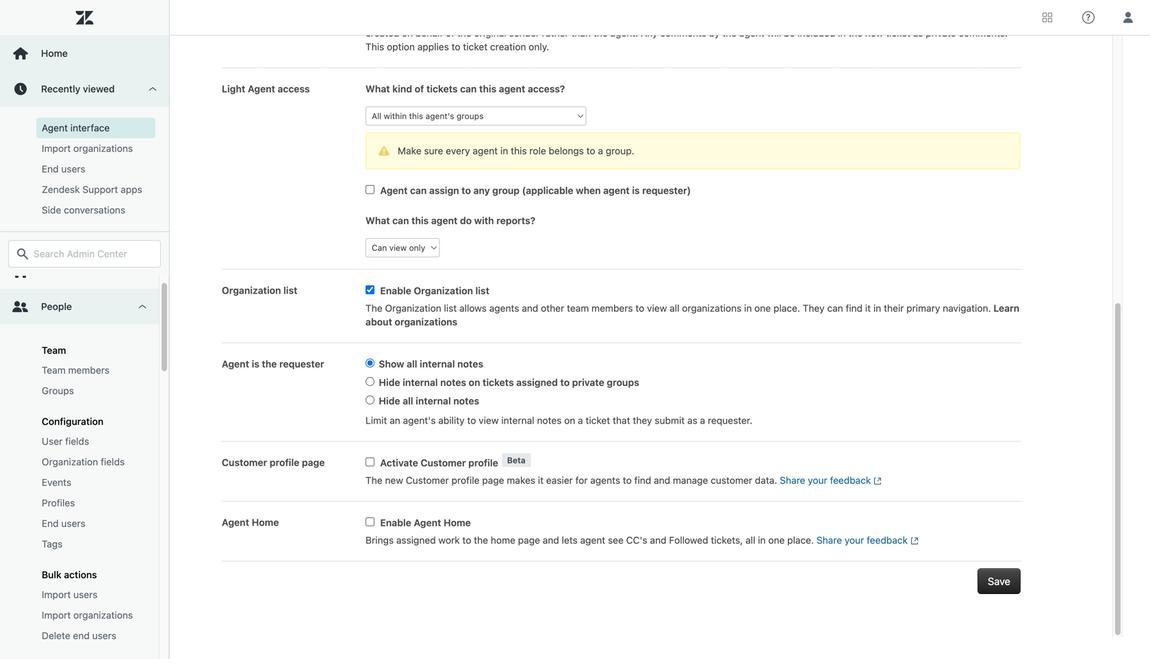 Task type: describe. For each thing, give the bounding box(es) containing it.
groups element
[[42, 384, 74, 398]]

side
[[42, 204, 61, 216]]

side conversations
[[42, 204, 125, 216]]

tree item inside tree
[[0, 289, 159, 659]]

end users element for 1st end users link
[[42, 162, 85, 176]]

zendesk support apps element
[[42, 183, 142, 196]]

import organizations element for 1st import organizations link from the bottom of the primary element
[[42, 609, 133, 622]]

events element
[[42, 476, 71, 489]]

home button
[[0, 36, 169, 71]]

organization fields element
[[42, 455, 125, 469]]

bulk actions element
[[42, 569, 97, 581]]

support
[[82, 184, 118, 195]]

organization fields
[[42, 456, 125, 468]]

groups
[[42, 385, 74, 396]]

recently viewed group
[[0, 107, 169, 231]]

end users for 1st end users link from the bottom
[[42, 518, 85, 529]]

zendesk
[[42, 184, 80, 195]]

agent
[[42, 122, 68, 133]]

zendesk support apps link
[[36, 179, 155, 200]]

organizations for import organizations element for second import organizations link from the bottom
[[73, 143, 133, 154]]

organization
[[42, 456, 98, 468]]

recently
[[41, 83, 80, 94]]

end for end users element associated with 1st end users link from the bottom
[[42, 518, 59, 529]]

import for import organizations element for second import organizations link from the bottom
[[42, 143, 71, 154]]

1 end users link from the top
[[36, 159, 155, 179]]

users for 1st end users link end users element
[[61, 163, 85, 175]]

organization fields link
[[36, 452, 145, 472]]

end users element for 1st end users link from the bottom
[[42, 517, 85, 531]]

delete end users link
[[36, 626, 145, 646]]

2 end users link from the top
[[36, 513, 145, 534]]

tags element
[[42, 537, 63, 551]]

profiles element
[[42, 496, 75, 510]]

tree inside primary element
[[0, 253, 169, 659]]

import organizations element for second import organizations link from the bottom
[[42, 142, 133, 155]]

Search Admin Center field
[[34, 248, 152, 260]]

2 import organizations link from the top
[[36, 605, 145, 626]]

users right end
[[92, 630, 116, 641]]

user
[[42, 436, 63, 447]]

home
[[41, 48, 68, 59]]

profiles link
[[36, 493, 145, 513]]

zendesk products image
[[1043, 13, 1052, 22]]

delete
[[42, 630, 70, 641]]

configuration element
[[42, 416, 103, 427]]

import organizations for second import organizations link from the bottom
[[42, 143, 133, 154]]

import for import users element in the left bottom of the page
[[42, 589, 71, 600]]

profiles
[[42, 497, 75, 509]]

conversations
[[64, 204, 125, 216]]

tags link
[[36, 534, 145, 555]]

people button
[[0, 289, 159, 324]]

delete end users
[[42, 630, 116, 641]]

user fields element
[[42, 435, 89, 448]]

bulk actions
[[42, 569, 97, 581]]

team members
[[42, 365, 110, 376]]

agent interface element
[[42, 121, 110, 135]]

viewed
[[83, 83, 115, 94]]

agent interface
[[42, 122, 110, 133]]

help image
[[1082, 11, 1095, 24]]

user fields link
[[36, 431, 145, 452]]

configuration
[[42, 416, 103, 427]]



Task type: locate. For each thing, give the bounding box(es) containing it.
team for 'team' element
[[42, 345, 66, 356]]

1 vertical spatial import organizations link
[[36, 605, 145, 626]]

tags
[[42, 538, 63, 550]]

recently viewed button
[[0, 71, 169, 107]]

user menu image
[[1119, 9, 1137, 26]]

end users
[[42, 163, 85, 175], [42, 518, 85, 529]]

events
[[42, 477, 71, 488]]

team members element
[[42, 364, 110, 377]]

end inside the people group
[[42, 518, 59, 529]]

0 vertical spatial organizations
[[73, 143, 133, 154]]

users inside 'recently viewed' group
[[61, 163, 85, 175]]

team down 'team' element
[[42, 365, 66, 376]]

0 vertical spatial import
[[42, 143, 71, 154]]

import organizations for 1st import organizations link from the bottom of the primary element
[[42, 610, 133, 621]]

2 end users from the top
[[42, 518, 85, 529]]

0 vertical spatial team
[[42, 345, 66, 356]]

end users link down profiles element
[[36, 513, 145, 534]]

end users element up zendesk
[[42, 162, 85, 176]]

organizations inside 'recently viewed' group
[[73, 143, 133, 154]]

users for import users element in the left bottom of the page
[[73, 589, 98, 600]]

tree item containing recently viewed
[[0, 71, 169, 231]]

import organizations element down interface
[[42, 142, 133, 155]]

tree
[[0, 253, 169, 659]]

end users link up zendesk support apps
[[36, 159, 155, 179]]

organizations down agent interface link at left
[[73, 143, 133, 154]]

fields for organization fields
[[101, 456, 125, 468]]

events link
[[36, 472, 145, 493]]

0 vertical spatial end users link
[[36, 159, 155, 179]]

account button
[[0, 253, 159, 289]]

delete end users element
[[42, 629, 116, 643]]

None search field
[[1, 240, 168, 268]]

2 end from the top
[[42, 518, 59, 529]]

users down profiles element
[[61, 518, 85, 529]]

1 import organizations from the top
[[42, 143, 133, 154]]

bulk
[[42, 569, 61, 581]]

tree item
[[0, 71, 169, 231], [0, 289, 159, 659]]

recently viewed
[[41, 83, 115, 94]]

team members link
[[36, 360, 145, 381]]

team element
[[42, 345, 66, 356]]

users for end users element associated with 1st end users link from the bottom
[[61, 518, 85, 529]]

3 import from the top
[[42, 610, 71, 621]]

end users element
[[42, 162, 85, 176], [42, 517, 85, 531]]

1 organizations from the top
[[73, 143, 133, 154]]

2 import from the top
[[42, 589, 71, 600]]

import up delete
[[42, 610, 71, 621]]

end users element down profiles element
[[42, 517, 85, 531]]

1 vertical spatial end users link
[[36, 513, 145, 534]]

import inside 'recently viewed' group
[[42, 143, 71, 154]]

2 team from the top
[[42, 365, 66, 376]]

agent interface link
[[36, 118, 155, 138]]

groups link
[[36, 381, 145, 401]]

end users inside the people group
[[42, 518, 85, 529]]

0 vertical spatial import organizations
[[42, 143, 133, 154]]

fields down user fields link
[[101, 456, 125, 468]]

import organizations
[[42, 143, 133, 154], [42, 610, 133, 621]]

1 vertical spatial import organizations
[[42, 610, 133, 621]]

0 vertical spatial end
[[42, 163, 59, 175]]

1 vertical spatial end
[[42, 518, 59, 529]]

2 import organizations element from the top
[[42, 609, 133, 622]]

end users up zendesk
[[42, 163, 85, 175]]

end
[[42, 163, 59, 175], [42, 518, 59, 529]]

0 horizontal spatial fields
[[65, 436, 89, 447]]

2 tree item from the top
[[0, 289, 159, 659]]

import for import organizations element for 1st import organizations link from the bottom of the primary element
[[42, 610, 71, 621]]

end inside 'recently viewed' group
[[42, 163, 59, 175]]

team up team members
[[42, 345, 66, 356]]

fields for user fields
[[65, 436, 89, 447]]

user fields
[[42, 436, 89, 447]]

import organizations element
[[42, 142, 133, 155], [42, 609, 133, 622]]

1 vertical spatial import organizations element
[[42, 609, 133, 622]]

organizations inside the people group
[[73, 610, 133, 621]]

tree item containing people
[[0, 289, 159, 659]]

people
[[41, 301, 72, 312]]

import organizations inside the people group
[[42, 610, 133, 621]]

1 import from the top
[[42, 143, 71, 154]]

import organizations link up end
[[36, 605, 145, 626]]

0 vertical spatial end users element
[[42, 162, 85, 176]]

0 vertical spatial end users
[[42, 163, 85, 175]]

import organizations element down import users link
[[42, 609, 133, 622]]

end users inside 'recently viewed' group
[[42, 163, 85, 175]]

fields down configuration element on the bottom left of the page
[[65, 436, 89, 447]]

import users element
[[42, 588, 98, 602]]

1 vertical spatial team
[[42, 365, 66, 376]]

none search field inside primary element
[[1, 240, 168, 268]]

2 vertical spatial import
[[42, 610, 71, 621]]

0 vertical spatial fields
[[65, 436, 89, 447]]

end for 1st end users link end users element
[[42, 163, 59, 175]]

2 end users element from the top
[[42, 517, 85, 531]]

organizations
[[73, 143, 133, 154], [73, 610, 133, 621]]

import organizations inside 'recently viewed' group
[[42, 143, 133, 154]]

users up zendesk
[[61, 163, 85, 175]]

primary element
[[0, 0, 170, 659]]

1 end users element from the top
[[42, 162, 85, 176]]

people group
[[0, 324, 159, 659]]

0 vertical spatial import organizations link
[[36, 138, 155, 159]]

import
[[42, 143, 71, 154], [42, 589, 71, 600], [42, 610, 71, 621]]

interface
[[70, 122, 110, 133]]

account
[[41, 265, 78, 277]]

import down the agent
[[42, 143, 71, 154]]

1 vertical spatial import
[[42, 589, 71, 600]]

side conversations element
[[42, 203, 125, 217]]

users
[[61, 163, 85, 175], [61, 518, 85, 529], [73, 589, 98, 600], [92, 630, 116, 641]]

end up tags
[[42, 518, 59, 529]]

1 vertical spatial end users
[[42, 518, 85, 529]]

import users link
[[36, 585, 145, 605]]

import users
[[42, 589, 98, 600]]

actions
[[64, 569, 97, 581]]

tree containing account
[[0, 253, 169, 659]]

apps
[[121, 184, 142, 195]]

1 vertical spatial fields
[[101, 456, 125, 468]]

import organizations down interface
[[42, 143, 133, 154]]

import organizations down import users link
[[42, 610, 133, 621]]

team
[[42, 345, 66, 356], [42, 365, 66, 376]]

members
[[68, 365, 110, 376]]

end up zendesk
[[42, 163, 59, 175]]

fields
[[65, 436, 89, 447], [101, 456, 125, 468]]

1 import organizations element from the top
[[42, 142, 133, 155]]

2 import organizations from the top
[[42, 610, 133, 621]]

2 organizations from the top
[[73, 610, 133, 621]]

1 vertical spatial organizations
[[73, 610, 133, 621]]

1 vertical spatial tree item
[[0, 289, 159, 659]]

zendesk support apps
[[42, 184, 142, 195]]

1 end users from the top
[[42, 163, 85, 175]]

import organizations link down interface
[[36, 138, 155, 159]]

0 vertical spatial tree item
[[0, 71, 169, 231]]

1 end from the top
[[42, 163, 59, 175]]

end users for 1st end users link
[[42, 163, 85, 175]]

1 vertical spatial end users element
[[42, 517, 85, 531]]

users down actions
[[73, 589, 98, 600]]

team for team members
[[42, 365, 66, 376]]

0 vertical spatial import organizations element
[[42, 142, 133, 155]]

import organizations link
[[36, 138, 155, 159], [36, 605, 145, 626]]

1 tree item from the top
[[0, 71, 169, 231]]

side conversations link
[[36, 200, 155, 220]]

organizations for import organizations element for 1st import organizations link from the bottom of the primary element
[[73, 610, 133, 621]]

1 import organizations link from the top
[[36, 138, 155, 159]]

organizations down import users link
[[73, 610, 133, 621]]

1 team from the top
[[42, 345, 66, 356]]

1 horizontal spatial fields
[[101, 456, 125, 468]]

end
[[73, 630, 90, 641]]

end users link
[[36, 159, 155, 179], [36, 513, 145, 534]]

end users down profiles element
[[42, 518, 85, 529]]

import down bulk
[[42, 589, 71, 600]]



Task type: vqa. For each thing, say whether or not it's contained in the screenshot.
Organization fields element
yes



